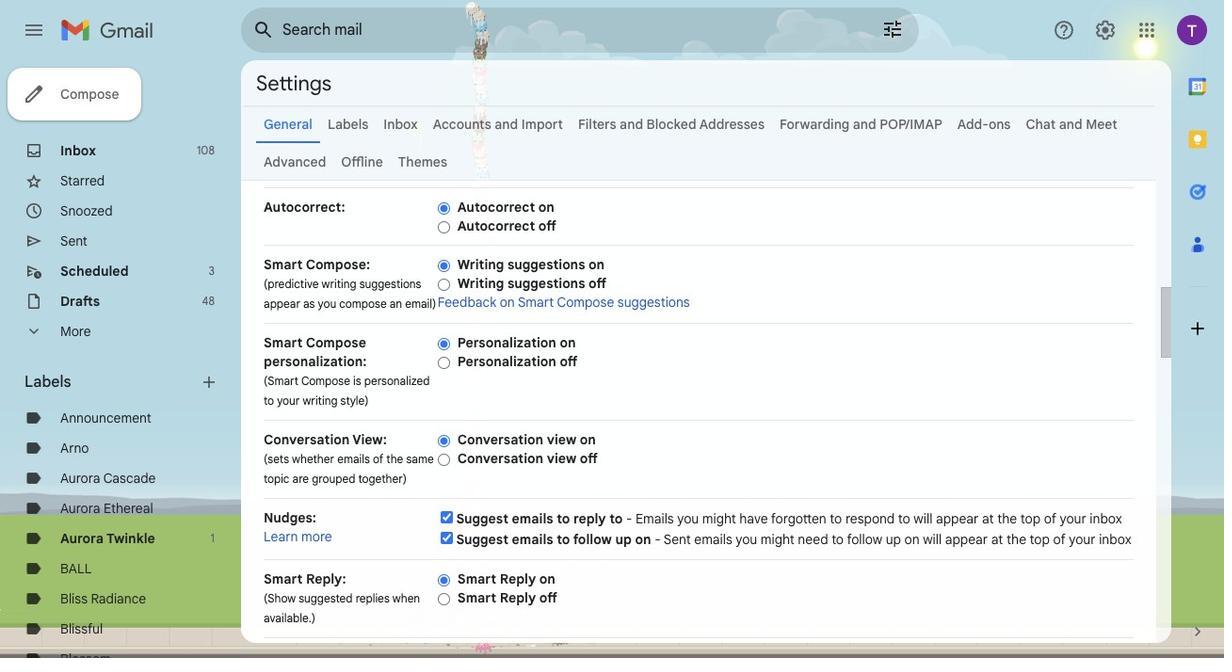 Task type: locate. For each thing, give the bounding box(es) containing it.
writing right writing suggestions on option
[[458, 256, 504, 273]]

follow down reply
[[573, 531, 612, 548]]

None search field
[[241, 8, 920, 53]]

personalization for personalization off
[[458, 353, 557, 370]]

appear inside smart compose: (predictive writing suggestions appear as you compose an email)
[[264, 297, 301, 311]]

0 vertical spatial appear
[[264, 297, 301, 311]]

1 horizontal spatial up
[[886, 531, 902, 548]]

- down emails
[[655, 531, 661, 548]]

aurora for aurora twinkle
[[60, 530, 104, 547]]

None checkbox
[[441, 532, 453, 545]]

2 up from the left
[[886, 531, 902, 548]]

1 vertical spatial sent
[[664, 531, 691, 548]]

3 and from the left
[[853, 116, 877, 133]]

1 aurora from the top
[[60, 470, 100, 487]]

1 vertical spatial autocorrect
[[458, 218, 535, 235]]

0 vertical spatial aurora
[[60, 470, 100, 487]]

offline
[[341, 154, 383, 171]]

smart reply on
[[458, 571, 556, 588]]

2 personalization from the top
[[458, 353, 557, 370]]

4 and from the left
[[1060, 116, 1083, 133]]

None checkbox
[[441, 512, 453, 524]]

0 horizontal spatial up
[[616, 531, 632, 548]]

chat
[[1026, 116, 1056, 133]]

might left have
[[703, 511, 737, 528]]

add-ons link
[[958, 116, 1011, 133]]

0 vertical spatial suggest
[[456, 511, 509, 528]]

conversation for conversation view: (sets whether emails of the same topic are grouped together)
[[264, 432, 350, 449]]

sent inside labels navigation
[[60, 233, 88, 250]]

conversation up whether
[[264, 432, 350, 449]]

off up reply
[[580, 450, 598, 467]]

conversation inside the conversation view: (sets whether emails of the same topic are grouped together)
[[264, 432, 350, 449]]

off for view
[[580, 450, 598, 467]]

filters
[[579, 116, 617, 133]]

ons
[[989, 116, 1011, 133]]

emails up smart reply on
[[512, 531, 554, 548]]

writing left style)
[[303, 394, 338, 408]]

smart right the smart reply on option
[[458, 571, 497, 588]]

conversation up conversation view off at the left bottom of page
[[458, 432, 544, 449]]

off up feedback on smart compose suggestions
[[589, 275, 607, 292]]

0 vertical spatial sent
[[60, 233, 88, 250]]

1 vertical spatial your
[[1060, 511, 1087, 528]]

and right filters
[[620, 116, 644, 133]]

compose button
[[8, 68, 142, 121]]

main menu image
[[23, 19, 45, 41]]

Smart Reply on radio
[[438, 574, 450, 588]]

1 vertical spatial inbox link
[[60, 142, 96, 159]]

filters and blocked addresses
[[579, 116, 765, 133]]

inbox link up themes link
[[384, 116, 418, 133]]

and right chat
[[1060, 116, 1083, 133]]

follow
[[573, 531, 612, 548], [847, 531, 883, 548]]

compose:
[[306, 256, 370, 273]]

0 horizontal spatial might
[[703, 511, 737, 528]]

your
[[277, 394, 300, 408], [1060, 511, 1087, 528], [1070, 531, 1096, 548]]

0 vertical spatial the
[[387, 452, 404, 466]]

writing for writing suggestions off
[[458, 275, 504, 292]]

0 vertical spatial your
[[277, 394, 300, 408]]

2 suggest from the top
[[456, 531, 509, 548]]

aurora down arno
[[60, 470, 100, 487]]

and for forwarding
[[853, 116, 877, 133]]

blissful link
[[60, 621, 103, 638]]

an
[[390, 297, 402, 311]]

autocorrect off
[[458, 218, 557, 235]]

reply
[[500, 571, 536, 588], [500, 590, 536, 607]]

Writing suggestions on radio
[[438, 259, 450, 273]]

inbox up themes link
[[384, 116, 418, 133]]

snoozed
[[60, 203, 113, 220]]

1 reply from the top
[[500, 571, 536, 588]]

personalization for personalization on
[[458, 334, 557, 351]]

1 follow from the left
[[573, 531, 612, 548]]

to right respond
[[899, 511, 911, 528]]

announcement link
[[60, 410, 151, 427]]

reply down smart reply on
[[500, 590, 536, 607]]

feedback
[[438, 294, 497, 311]]

off down smart reply on
[[540, 590, 558, 607]]

1 and from the left
[[495, 116, 518, 133]]

1 horizontal spatial follow
[[847, 531, 883, 548]]

top
[[1021, 511, 1041, 528], [1030, 531, 1050, 548]]

starred
[[60, 172, 105, 189]]

1 vertical spatial reply
[[500, 590, 536, 607]]

1 vertical spatial the
[[998, 511, 1018, 528]]

Personalization off radio
[[438, 356, 450, 370]]

2 horizontal spatial you
[[736, 531, 758, 548]]

to
[[264, 394, 274, 408], [557, 511, 570, 528], [610, 511, 623, 528], [830, 511, 843, 528], [899, 511, 911, 528], [557, 531, 570, 548], [832, 531, 844, 548]]

you
[[318, 297, 337, 311], [678, 511, 699, 528], [736, 531, 758, 548]]

1
[[211, 531, 215, 546]]

suggested
[[299, 592, 353, 606]]

2 and from the left
[[620, 116, 644, 133]]

Search mail text field
[[283, 21, 829, 40]]

aurora twinkle link
[[60, 530, 155, 547]]

autocorrect up the autocorrect off
[[458, 199, 535, 216]]

and for accounts
[[495, 116, 518, 133]]

settings image
[[1095, 19, 1117, 41]]

2 follow from the left
[[847, 531, 883, 548]]

off down personalization on
[[560, 353, 578, 370]]

you down have
[[736, 531, 758, 548]]

0 vertical spatial writing
[[322, 277, 357, 291]]

0 horizontal spatial labels
[[24, 373, 71, 392]]

need
[[798, 531, 829, 548]]

view
[[547, 432, 577, 449], [547, 450, 577, 467]]

you inside smart compose: (predictive writing suggestions appear as you compose an email)
[[318, 297, 337, 311]]

view for on
[[547, 432, 577, 449]]

is
[[353, 374, 361, 388]]

smart for smart compose personalization: (smart compose is personalized to your writing style)
[[264, 334, 303, 351]]

compose inside button
[[60, 86, 119, 103]]

suggest emails to follow up on - sent emails you might need to follow up on will appear at the top of your inbox
[[456, 531, 1132, 548]]

labels up offline link
[[328, 116, 369, 133]]

2 vertical spatial aurora
[[60, 530, 104, 547]]

smart up 'personalization:'
[[264, 334, 303, 351]]

0 horizontal spatial -
[[627, 511, 633, 528]]

smart inside smart compose personalization: (smart compose is personalized to your writing style)
[[264, 334, 303, 351]]

snoozed link
[[60, 203, 113, 220]]

(show
[[264, 592, 296, 606]]

2 aurora from the top
[[60, 500, 100, 517]]

search mail image
[[247, 13, 281, 47]]

labels inside navigation
[[24, 373, 71, 392]]

0 horizontal spatial inbox
[[60, 142, 96, 159]]

view up conversation view off at the left bottom of page
[[547, 432, 577, 449]]

1 vertical spatial of
[[1045, 511, 1057, 528]]

labels for labels link
[[328, 116, 369, 133]]

you right emails
[[678, 511, 699, 528]]

and
[[495, 116, 518, 133], [620, 116, 644, 133], [853, 116, 877, 133], [1060, 116, 1083, 133]]

inbox link up starred
[[60, 142, 96, 159]]

general link
[[264, 116, 313, 133]]

smart inside smart reply: (show suggested replies when available.)
[[264, 571, 303, 588]]

inbox link
[[384, 116, 418, 133], [60, 142, 96, 159]]

personalization up personalization off
[[458, 334, 557, 351]]

0 vertical spatial writing
[[458, 256, 504, 273]]

0 horizontal spatial you
[[318, 297, 337, 311]]

0 vertical spatial personalization
[[458, 334, 557, 351]]

1 vertical spatial suggest
[[456, 531, 509, 548]]

cascade
[[103, 470, 156, 487]]

compose up 'personalization:'
[[306, 334, 366, 351]]

(predictive
[[264, 277, 319, 291]]

forwarding
[[780, 116, 850, 133]]

and left pop/imap
[[853, 116, 877, 133]]

1 vertical spatial inbox
[[1100, 531, 1132, 548]]

available.)
[[264, 612, 316, 626]]

smart compose personalization: (smart compose is personalized to your writing style)
[[264, 334, 430, 408]]

1 vertical spatial personalization
[[458, 353, 557, 370]]

1 horizontal spatial inbox link
[[384, 116, 418, 133]]

will
[[914, 511, 933, 528], [924, 531, 942, 548]]

smart
[[264, 256, 303, 273], [518, 294, 554, 311], [264, 334, 303, 351], [264, 571, 303, 588], [458, 571, 497, 588], [458, 590, 497, 607]]

conversation down the conversation view on
[[458, 450, 544, 467]]

of
[[373, 452, 384, 466], [1045, 511, 1057, 528], [1054, 531, 1066, 548]]

smart up (predictive
[[264, 256, 303, 273]]

suggest
[[456, 511, 509, 528], [456, 531, 509, 548]]

1 vertical spatial writing
[[458, 275, 504, 292]]

reply for off
[[500, 590, 536, 607]]

twinkle
[[107, 530, 155, 547]]

1 writing from the top
[[458, 256, 504, 273]]

sent down emails
[[664, 531, 691, 548]]

2 vertical spatial you
[[736, 531, 758, 548]]

(sets
[[264, 452, 289, 466]]

personalization down personalization on
[[458, 353, 557, 370]]

1 vertical spatial view
[[547, 450, 577, 467]]

0 vertical spatial inbox link
[[384, 116, 418, 133]]

you for as
[[318, 297, 337, 311]]

2 reply from the top
[[500, 590, 536, 607]]

suggest for suggest emails to follow up on - sent emails you might need to follow up on will appear at the top of your inbox
[[456, 531, 509, 548]]

emails
[[337, 452, 370, 466], [512, 511, 554, 528], [512, 531, 554, 548], [695, 531, 733, 548]]

accounts and import link
[[433, 116, 563, 133]]

0 horizontal spatial sent
[[60, 233, 88, 250]]

1 vertical spatial writing
[[303, 394, 338, 408]]

suggestions
[[508, 256, 586, 273], [508, 275, 586, 292], [360, 277, 422, 291], [618, 294, 690, 311]]

blocked
[[647, 116, 697, 133]]

support image
[[1053, 19, 1076, 41]]

writing down compose: at the top of page
[[322, 277, 357, 291]]

2 writing from the top
[[458, 275, 504, 292]]

inbox
[[1090, 511, 1123, 528], [1100, 531, 1132, 548]]

aurora up ball link
[[60, 530, 104, 547]]

aurora up 'aurora twinkle'
[[60, 500, 100, 517]]

1 view from the top
[[547, 432, 577, 449]]

smart right smart reply off option
[[458, 590, 497, 607]]

0 vertical spatial autocorrect
[[458, 199, 535, 216]]

off for suggestions
[[589, 275, 607, 292]]

1 horizontal spatial -
[[655, 531, 661, 548]]

1 horizontal spatial might
[[761, 531, 795, 548]]

-
[[627, 511, 633, 528], [655, 531, 661, 548]]

to down (smart
[[264, 394, 274, 408]]

1 vertical spatial aurora
[[60, 500, 100, 517]]

1 vertical spatial labels
[[24, 373, 71, 392]]

scheduled link
[[60, 263, 129, 280]]

0 vertical spatial view
[[547, 432, 577, 449]]

writing
[[458, 256, 504, 273], [458, 275, 504, 292]]

1 vertical spatial you
[[678, 511, 699, 528]]

you right as
[[318, 297, 337, 311]]

autocorrect down autocorrect on
[[458, 218, 535, 235]]

0 vertical spatial reply
[[500, 571, 536, 588]]

on
[[539, 199, 555, 216], [589, 256, 605, 273], [500, 294, 515, 311], [560, 334, 576, 351], [580, 432, 596, 449], [636, 531, 652, 548], [905, 531, 920, 548], [540, 571, 556, 588]]

0 horizontal spatial follow
[[573, 531, 612, 548]]

and for filters
[[620, 116, 644, 133]]

1 horizontal spatial inbox
[[384, 116, 418, 133]]

forgotten
[[772, 511, 827, 528]]

might down suggest emails to reply to - emails you might have forgotten to respond to will appear at the top of your inbox
[[761, 531, 795, 548]]

conversation for conversation view off
[[458, 450, 544, 467]]

ethereal
[[104, 500, 153, 517]]

emails down view:
[[337, 452, 370, 466]]

autocorrect
[[458, 199, 535, 216], [458, 218, 535, 235]]

tab list
[[1172, 60, 1225, 591]]

writing
[[322, 277, 357, 291], [303, 394, 338, 408]]

1 horizontal spatial you
[[678, 511, 699, 528]]

1 personalization from the top
[[458, 334, 557, 351]]

compose
[[60, 86, 119, 103], [557, 294, 615, 311], [306, 334, 366, 351], [301, 374, 350, 388]]

to right 'need'
[[832, 531, 844, 548]]

view down the conversation view on
[[547, 450, 577, 467]]

smart for smart reply on
[[458, 571, 497, 588]]

0 vertical spatial inbox
[[1090, 511, 1123, 528]]

inbox up starred
[[60, 142, 96, 159]]

0 vertical spatial -
[[627, 511, 633, 528]]

labels
[[328, 116, 369, 133], [24, 373, 71, 392]]

drafts
[[60, 293, 100, 310]]

reply up smart reply off
[[500, 571, 536, 588]]

writing suggestions on
[[458, 256, 605, 273]]

compose down writing suggestions off
[[557, 294, 615, 311]]

smart reply: (show suggested replies when available.)
[[264, 571, 420, 626]]

together)
[[359, 472, 407, 486]]

announcement
[[60, 410, 151, 427]]

smart up (show
[[264, 571, 303, 588]]

smart inside smart compose: (predictive writing suggestions appear as you compose an email)
[[264, 256, 303, 273]]

0 vertical spatial of
[[373, 452, 384, 466]]

and left import at left top
[[495, 116, 518, 133]]

writing up feedback
[[458, 275, 504, 292]]

sent down snoozed
[[60, 233, 88, 250]]

inbox inside labels navigation
[[60, 142, 96, 159]]

reply
[[574, 511, 606, 528]]

conversation view: (sets whether emails of the same topic are grouped together)
[[264, 432, 434, 486]]

1 vertical spatial -
[[655, 531, 661, 548]]

autocorrect for autocorrect on
[[458, 199, 535, 216]]

conversation
[[264, 432, 350, 449], [458, 432, 544, 449], [458, 450, 544, 467]]

follow down respond
[[847, 531, 883, 548]]

0 vertical spatial you
[[318, 297, 337, 311]]

1 autocorrect from the top
[[458, 199, 535, 216]]

3 aurora from the top
[[60, 530, 104, 547]]

nudges: learn more
[[264, 510, 332, 546]]

themes
[[398, 154, 448, 171]]

emails left reply
[[512, 511, 554, 528]]

nudges:
[[264, 510, 317, 527]]

2 autocorrect from the top
[[458, 218, 535, 235]]

1 vertical spatial inbox
[[60, 142, 96, 159]]

offline link
[[341, 154, 383, 171]]

compose down gmail image
[[60, 86, 119, 103]]

labels down more
[[24, 373, 71, 392]]

1 suggest from the top
[[456, 511, 509, 528]]

conversation view on
[[458, 432, 596, 449]]

1 horizontal spatial labels
[[328, 116, 369, 133]]

0 vertical spatial labels
[[328, 116, 369, 133]]

- left emails
[[627, 511, 633, 528]]

0 vertical spatial inbox
[[384, 116, 418, 133]]

are
[[293, 472, 309, 486]]

1 vertical spatial might
[[761, 531, 795, 548]]

learn
[[264, 529, 298, 546]]

conversation for conversation view on
[[458, 432, 544, 449]]

2 view from the top
[[547, 450, 577, 467]]

autocorrect on
[[458, 199, 555, 216]]



Task type: describe. For each thing, give the bounding box(es) containing it.
style)
[[341, 394, 369, 408]]

emails down suggest emails to reply to - emails you might have forgotten to respond to will appear at the top of your inbox
[[695, 531, 733, 548]]

off up writing suggestions on
[[539, 218, 557, 235]]

Conversation view off radio
[[438, 453, 450, 467]]

autocorrect:
[[264, 199, 345, 216]]

emails
[[636, 511, 674, 528]]

aurora cascade link
[[60, 470, 156, 487]]

to up smart reply off
[[557, 531, 570, 548]]

more
[[60, 323, 91, 340]]

accounts
[[433, 116, 492, 133]]

aurora twinkle
[[60, 530, 155, 547]]

drafts link
[[60, 293, 100, 310]]

personalized
[[364, 374, 430, 388]]

personalization:
[[264, 353, 367, 370]]

learn more link
[[264, 529, 332, 546]]

suggest for suggest emails to reply to - emails you might have forgotten to respond to will appear at the top of your inbox
[[456, 511, 509, 528]]

feedback on smart compose suggestions
[[438, 294, 690, 311]]

3
[[209, 264, 215, 278]]

email)
[[405, 297, 437, 311]]

1 vertical spatial top
[[1030, 531, 1050, 548]]

writing for writing suggestions on
[[458, 256, 504, 273]]

gmail image
[[60, 11, 163, 49]]

1 vertical spatial appear
[[937, 511, 979, 528]]

advanced search options image
[[874, 10, 912, 48]]

accounts and import
[[433, 116, 563, 133]]

to left reply
[[557, 511, 570, 528]]

sent link
[[60, 233, 88, 250]]

arno link
[[60, 440, 89, 457]]

ball link
[[60, 561, 92, 578]]

0 vertical spatial will
[[914, 511, 933, 528]]

aurora cascade
[[60, 470, 156, 487]]

0 vertical spatial might
[[703, 511, 737, 528]]

inbox for inbox link to the right
[[384, 116, 418, 133]]

48
[[202, 294, 215, 308]]

Autocorrect off radio
[[438, 220, 450, 234]]

1 horizontal spatial sent
[[664, 531, 691, 548]]

off for reply
[[540, 590, 558, 607]]

0 vertical spatial top
[[1021, 511, 1041, 528]]

advanced link
[[264, 154, 326, 171]]

Writing suggestions off radio
[[438, 278, 450, 292]]

of inside the conversation view: (sets whether emails of the same topic are grouped together)
[[373, 452, 384, 466]]

suggestions inside smart compose: (predictive writing suggestions appear as you compose an email)
[[360, 277, 422, 291]]

108
[[197, 143, 215, 157]]

addresses
[[700, 116, 765, 133]]

advanced
[[264, 154, 326, 171]]

to left respond
[[830, 511, 843, 528]]

writing suggestions off
[[458, 275, 607, 292]]

and for chat
[[1060, 116, 1083, 133]]

2 vertical spatial appear
[[946, 531, 989, 548]]

pop/imap
[[880, 116, 943, 133]]

same
[[406, 452, 434, 466]]

labels heading
[[24, 373, 200, 392]]

settings
[[256, 70, 332, 96]]

arno
[[60, 440, 89, 457]]

scheduled
[[60, 263, 129, 280]]

smart for smart reply off
[[458, 590, 497, 607]]

whether
[[292, 452, 335, 466]]

1 vertical spatial will
[[924, 531, 942, 548]]

Smart Reply off radio
[[438, 592, 450, 607]]

more
[[302, 529, 332, 546]]

respond
[[846, 511, 895, 528]]

your inside smart compose personalization: (smart compose is personalized to your writing style)
[[277, 394, 300, 408]]

forwarding and pop/imap link
[[780, 116, 943, 133]]

smart down writing suggestions off
[[518, 294, 554, 311]]

chat and meet
[[1026, 116, 1118, 133]]

aurora ethereal
[[60, 500, 153, 517]]

smart compose: (predictive writing suggestions appear as you compose an email)
[[264, 256, 437, 311]]

Autocorrect on radio
[[438, 201, 450, 216]]

aurora for aurora ethereal
[[60, 500, 100, 517]]

writing inside smart compose: (predictive writing suggestions appear as you compose an email)
[[322, 277, 357, 291]]

view:
[[353, 432, 387, 449]]

0 vertical spatial at
[[983, 511, 995, 528]]

2 vertical spatial the
[[1007, 531, 1027, 548]]

radiance
[[91, 591, 146, 608]]

aurora for aurora cascade
[[60, 470, 100, 487]]

to right reply
[[610, 511, 623, 528]]

personalization off
[[458, 353, 578, 370]]

the inside the conversation view: (sets whether emails of the same topic are grouped together)
[[387, 452, 404, 466]]

smart for smart reply: (show suggested replies when available.)
[[264, 571, 303, 588]]

(smart
[[264, 374, 299, 388]]

starred link
[[60, 172, 105, 189]]

Personalization on radio
[[438, 337, 450, 351]]

bliss radiance
[[60, 591, 146, 608]]

compose down 'personalization:'
[[301, 374, 350, 388]]

writing inside smart compose personalization: (smart compose is personalized to your writing style)
[[303, 394, 338, 408]]

smart reply off
[[458, 590, 558, 607]]

bliss radiance link
[[60, 591, 146, 608]]

labels for labels heading
[[24, 373, 71, 392]]

0 horizontal spatial inbox link
[[60, 142, 96, 159]]

feedback on smart compose suggestions link
[[438, 294, 690, 311]]

chat and meet link
[[1026, 116, 1118, 133]]

2 vertical spatial of
[[1054, 531, 1066, 548]]

Conversation view on radio
[[438, 434, 450, 448]]

1 vertical spatial at
[[992, 531, 1004, 548]]

suggest emails to reply to - emails you might have forgotten to respond to will appear at the top of your inbox
[[456, 511, 1123, 528]]

view for off
[[547, 450, 577, 467]]

emails inside the conversation view: (sets whether emails of the same topic are grouped together)
[[337, 452, 370, 466]]

filters and blocked addresses link
[[579, 116, 765, 133]]

more button
[[0, 317, 226, 347]]

1 up from the left
[[616, 531, 632, 548]]

forwarding and pop/imap
[[780, 116, 943, 133]]

smart for smart compose: (predictive writing suggestions appear as you compose an email)
[[264, 256, 303, 273]]

inbox for inbox link to the left
[[60, 142, 96, 159]]

autocorrect for autocorrect off
[[458, 218, 535, 235]]

meet
[[1087, 116, 1118, 133]]

you for emails
[[678, 511, 699, 528]]

bliss
[[60, 591, 88, 608]]

topic
[[264, 472, 290, 486]]

grouped
[[312, 472, 356, 486]]

labels link
[[328, 116, 369, 133]]

labels navigation
[[0, 60, 241, 659]]

import
[[522, 116, 563, 133]]

blissful
[[60, 621, 103, 638]]

reply for on
[[500, 571, 536, 588]]

add-
[[958, 116, 989, 133]]

2 vertical spatial your
[[1070, 531, 1096, 548]]

when
[[393, 592, 420, 606]]

to inside smart compose personalization: (smart compose is personalized to your writing style)
[[264, 394, 274, 408]]

have
[[740, 511, 768, 528]]

themes link
[[398, 154, 448, 171]]



Task type: vqa. For each thing, say whether or not it's contained in the screenshot.


